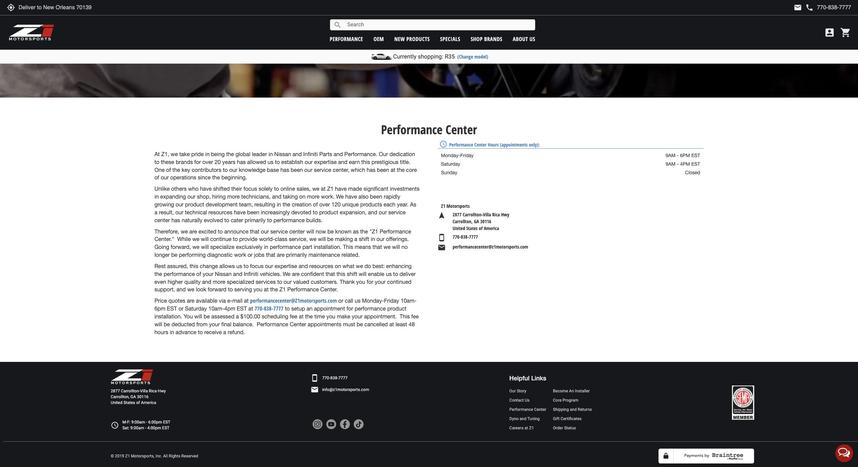 Task type: vqa. For each thing, say whether or not it's contained in the screenshot.
Kit
no



Task type: describe. For each thing, give the bounding box(es) containing it.
also
[[359, 194, 369, 200]]

performance inside access_time performance center hours (appointments only):
[[450, 142, 474, 148]]

confident
[[301, 271, 324, 277]]

0 horizontal spatial hwy
[[158, 389, 166, 394]]

us for about us
[[530, 35, 536, 43]]

a down 'final'
[[223, 329, 226, 336]]

and up establish
[[293, 151, 302, 157]]

as
[[410, 202, 417, 208]]

performance down 'search'
[[330, 35, 363, 43]]

careers at z1 link
[[510, 426, 547, 432]]

installer
[[576, 389, 590, 394]]

shop
[[471, 35, 483, 43]]

about
[[513, 35, 529, 43]]

- left 4:00pm on the left bottom of the page
[[145, 426, 146, 431]]

core program
[[554, 398, 579, 403]]

1 vertical spatial this
[[190, 263, 198, 269]]

over inside unlike others who have shifted their focus solely to online sales, we at z1 have made significant investments in expanding our shop, hiring more technicians, and taking on more work. we have also been rapidly growing our product development team, resulting in the creation of over 120 unique products each year. as a result, our technical resources have been increasingly devoted to product expansion, and our service center has naturally evolved to cater primarily to performance builds.
[[320, 202, 330, 208]]

will up performing
[[201, 244, 209, 250]]

us inside or call us monday-friday 10am- 6pm est or saturday 10am-4pm est at
[[355, 298, 361, 304]]

this inside therefore, we are excited to announce that our service center will now be known as the "z1 performance center."  while we will continue to provide world-class service, we will be making a shift in our offerings. going forward, we will specialize exclusively in performance part installation. this means that we will no longer be performing diagnostic work or jobs that are primarily maintenance related.
[[343, 244, 353, 250]]

the down title.
[[397, 167, 405, 173]]

1 horizontal spatial 2877 carrollton-villa rica hwy carrollton, ga 30116 united states of america
[[453, 212, 510, 232]]

1 horizontal spatial villa
[[483, 212, 492, 218]]

at down "setup"
[[299, 314, 304, 320]]

1 horizontal spatial 2877
[[453, 212, 462, 218]]

1 horizontal spatial monday-
[[441, 153, 461, 158]]

your down change
[[203, 271, 214, 277]]

and inside "link"
[[570, 408, 577, 412]]

your up must at the left
[[352, 314, 363, 320]]

continued
[[387, 279, 412, 285]]

our up sales,
[[305, 167, 313, 173]]

shop,
[[197, 194, 211, 200]]

service inside at z1, we take pride in being the global leader in nissan and infiniti parts and performance. our dedication to these brands for over 20 years has allowed us to establish our expertise and earn this prestigious title. one of the key contributors to our knowledge base has been our service center, which has been at the core of our operations since the beginning.
[[314, 167, 332, 173]]

diagnostic
[[207, 252, 233, 258]]

the inside therefore, we are excited to announce that our service center will now be known as the "z1 performance center."  while we will continue to provide world-class service, we will be making a shift in our offerings. going forward, we will specialize exclusively in performance part installation. this means that we will no longer be performing diagnostic work or jobs that are primarily maintenance related.
[[361, 229, 368, 235]]

1 horizontal spatial carrollton-
[[463, 212, 483, 218]]

z1 company logo image
[[111, 369, 154, 385]]

1 horizontal spatial product
[[319, 209, 339, 216]]

the inside to setup an appointment for performance product installation. you will be assessed a $100.00 scheduling fee at the time you make your appointment.  this fee will be deducted from your final balance.  performance center appointments must be cancelled at least 48 hours in advance to receive a refund.
[[305, 314, 313, 320]]

center inside to setup an appointment for performance product installation. you will be assessed a $100.00 scheduling fee at the time you make your appointment.  this fee will be deducted from your final balance.  performance center appointments must be cancelled at least 48 hours in advance to receive a refund.
[[290, 322, 306, 328]]

1 horizontal spatial carrollton,
[[453, 218, 473, 225]]

performance inside therefore, we are excited to announce that our service center will now be known as the "z1 performance center."  while we will continue to provide world-class service, we will be making a shift in our offerings. going forward, we will specialize exclusively in performance part installation. this means that we will no longer be performing diagnostic work or jobs that are primarily maintenance related.
[[380, 229, 412, 235]]

to down announce
[[233, 236, 238, 243]]

shift inside the rest assured, this change allows us to focus our expertise and resources on what we do best: enhancing the performance of your nissan and infiniti vehicles. we are confident that this shift will enable us to deliver even higher quality and more specialized services to our valued customers. thank you for your continued support, and we look forward to serving you at the z1 performance center.
[[347, 271, 357, 277]]

this inside at z1, we take pride in being the global leader in nissan and infiniti parts and performance. our dedication to these brands for over 20 years has allowed us to establish our expertise and earn this prestigious title. one of the key contributors to our knowledge base has been our service center, which has been at the core of our operations since the beginning.
[[362, 159, 370, 165]]

1 horizontal spatial products
[[407, 35, 430, 43]]

dedication
[[390, 151, 416, 157]]

1 vertical spatial 9:00am
[[130, 426, 144, 431]]

team,
[[239, 202, 253, 208]]

been down team,
[[247, 209, 260, 216]]

primarily inside unlike others who have shifted their focus solely to online sales, we at z1 have made significant investments in expanding our shop, hiring more technicians, and taking on more work. we have also been rapidly growing our product development team, resulting in the creation of over 120 unique products each year. as a result, our technical resources have been increasingly devoted to product expansion, and our service center has naturally evolved to cater primarily to performance builds.
[[245, 217, 266, 223]]

© 2019 z1 motorsports, inc. all rights reserved
[[111, 454, 198, 459]]

2 horizontal spatial more
[[307, 194, 320, 200]]

7777 inside smartphone 770-838-7777
[[339, 376, 348, 381]]

has down global
[[237, 159, 246, 165]]

1 vertical spatial states
[[124, 401, 135, 406]]

to up builds.
[[313, 209, 318, 216]]

certificates
[[561, 417, 582, 422]]

which
[[351, 167, 366, 173]]

on inside unlike others who have shifted their focus solely to online sales, we at z1 have made significant investments in expanding our shop, hiring more technicians, and taking on more work. we have also been rapidly growing our product development team, resulting in the creation of over 120 unique products each year. as a result, our technical resources have been increasingly devoted to product expansion, and our service center has naturally evolved to cater primarily to performance builds.
[[300, 194, 306, 200]]

service inside therefore, we are excited to announce that our service center will now be known as the "z1 performance center."  while we will continue to provide world-class service, we will be making a shift in our offerings. going forward, we will specialize exclusively in performance part installation. this means that we will no longer be performing diagnostic work or jobs that are primarily maintenance related.
[[271, 229, 288, 235]]

at
[[155, 151, 160, 157]]

our down one
[[161, 175, 169, 181]]

now
[[316, 229, 326, 235]]

and right parts on the left
[[334, 151, 343, 157]]

search
[[334, 21, 342, 29]]

2 vertical spatial or
[[179, 306, 184, 312]]

the left key
[[173, 167, 180, 173]]

your down "enable"
[[375, 279, 386, 285]]

installation. inside to setup an appointment for performance product installation. you will be assessed a $100.00 scheduling fee at the time you make your appointment.  this fee will be deducted from your final balance.  performance center appointments must be cancelled at least 48 hours in advance to receive a refund.
[[155, 314, 182, 320]]

helpful links
[[510, 375, 547, 382]]

of inside unlike others who have shifted their focus solely to online sales, we at z1 have made significant investments in expanding our shop, hiring more technicians, and taking on more work. we have also been rapidly growing our product development team, resulting in the creation of over 120 unique products each year. as a result, our technical resources have been increasingly devoted to product expansion, and our service center has naturally evolved to cater primarily to performance builds.
[[313, 202, 318, 208]]

in down world-
[[264, 244, 269, 250]]

and up the look
[[202, 279, 211, 285]]

my_location
[[7, 3, 15, 12]]

we inside unlike others who have shifted their focus solely to online sales, we at z1 have made significant investments in expanding our shop, hiring more technicians, and taking on more work. we have also been rapidly growing our product development team, resulting in the creation of over 120 unique products each year. as a result, our technical resources have been increasingly devoted to product expansion, and our service center has naturally evolved to cater primarily to performance builds.
[[313, 186, 320, 192]]

infiniti inside at z1, we take pride in being the global leader in nissan and infiniti parts and performance. our dedication to these brands for over 20 years has allowed us to establish our expertise and earn this prestigious title. one of the key contributors to our knowledge base has been our service center, which has been at the core of our operations since the beginning.
[[304, 151, 318, 157]]

at z1, we take pride in being the global leader in nissan and infiniti parts and performance. our dedication to these brands for over 20 years has allowed us to establish our expertise and earn this prestigious title. one of the key contributors to our knowledge base has been our service center, which has been at the core of our operations since the beginning.
[[155, 151, 417, 181]]

on inside the rest assured, this change allows us to focus our expertise and resources on what we do best: enhancing the performance of your nissan and infiniti vehicles. we are confident that this shift will enable us to deliver even higher quality and more specialized services to our valued customers. thank you for your continued support, and we look forward to serving you at the z1 performance center.
[[335, 263, 341, 269]]

center,
[[333, 167, 350, 173]]

in inside to setup an appointment for performance product installation. you will be assessed a $100.00 scheduling fee at the time you make your appointment.  this fee will be deducted from your final balance.  performance center appointments must be cancelled at least 48 hours in advance to receive a refund.
[[170, 329, 174, 336]]

and up the specialized
[[233, 271, 243, 277]]

center.
[[321, 287, 338, 293]]

to down work
[[244, 263, 249, 269]]

0 horizontal spatial 30116
[[137, 395, 149, 400]]

20
[[215, 159, 221, 165]]

one
[[155, 167, 165, 173]]

1 vertical spatial our
[[510, 389, 516, 394]]

builds.
[[306, 217, 323, 223]]

the down services
[[270, 287, 278, 293]]

770- inside smartphone 770-838-7777
[[322, 376, 331, 381]]

tuning
[[528, 417, 540, 422]]

and down the online
[[272, 194, 282, 200]]

setup
[[292, 306, 305, 312]]

at inside at z1, we take pride in being the global leader in nissan and infiniti parts and performance. our dedication to these brands for over 20 years has allowed us to establish our expertise and earn this prestigious title. one of the key contributors to our knowledge base has been our service center, which has been at the core of our operations since the beginning.
[[391, 167, 396, 173]]

email info@z1motorsports.com
[[311, 386, 369, 394]]

the up years
[[226, 151, 234, 157]]

9am - 6pm est
[[666, 153, 701, 158]]

us down work
[[237, 263, 242, 269]]

e-
[[228, 298, 233, 304]]

est down 'quotes'
[[167, 306, 177, 312]]

been down significant
[[370, 194, 383, 200]]

the right since
[[212, 175, 220, 181]]

provide
[[240, 236, 258, 243]]

in right leader
[[269, 151, 273, 157]]

rapidly
[[384, 194, 401, 200]]

an
[[570, 389, 575, 394]]

story
[[517, 389, 527, 394]]

770- for the top 770-838-7777 link
[[453, 234, 461, 240]]

1 horizontal spatial america
[[484, 225, 500, 232]]

in right pride
[[205, 151, 210, 157]]

1 horizontal spatial 10am-
[[401, 298, 417, 304]]

our right establish
[[305, 159, 313, 165]]

in down unlike
[[155, 194, 159, 200]]

we down "offerings."
[[384, 244, 391, 250]]

z1 up navigation
[[441, 203, 446, 210]]

to down "from"
[[198, 329, 203, 336]]

more inside the rest assured, this change allows us to focus our expertise and resources on what we do best: enhancing the performance of your nissan and infiniti vehicles. we are confident that this shift will enable us to deliver even higher quality and more specialized services to our valued customers. thank you for your continued support, and we look forward to serving you at the z1 performance center.
[[213, 279, 226, 285]]

receive
[[204, 329, 222, 336]]

from
[[197, 322, 208, 328]]

of inside the rest assured, this change allows us to focus our expertise and resources on what we do best: enhancing the performance of your nissan and infiniti vehicles. we are confident that this shift will enable us to deliver even higher quality and more specialized services to our valued customers. thank you for your continued support, and we look forward to serving you at the z1 performance center.
[[197, 271, 201, 277]]

to up the "continue"
[[218, 229, 223, 235]]

performance inside unlike others who have shifted their focus solely to online sales, we at z1 have made significant investments in expanding our shop, hiring more technicians, and taking on more work. we have also been rapidly growing our product development team, resulting in the creation of over 120 unique products each year. as a result, our technical resources have been increasingly devoted to product expansion, and our service center has naturally evolved to cater primarily to performance builds.
[[274, 217, 305, 223]]

excited
[[199, 229, 217, 235]]

has down establish
[[281, 167, 289, 173]]

0 horizontal spatial 2877 carrollton-villa rica hwy carrollton, ga 30116 united states of america
[[111, 389, 166, 406]]

or call us monday-friday 10am- 6pm est or saturday 10am-4pm est at
[[155, 298, 417, 312]]

0 horizontal spatial carrollton,
[[111, 395, 130, 400]]

we left do
[[356, 263, 363, 269]]

770- for the middle 770-838-7777 link
[[255, 305, 264, 313]]

tiktok link image
[[354, 420, 364, 430]]

1 horizontal spatial more
[[227, 194, 240, 200]]

at inside price quotes are available via e-mail at performancecenter@z1motorsports.com
[[244, 298, 249, 304]]

1 vertical spatial united
[[111, 401, 123, 406]]

9am for 9am - 6pm est
[[666, 153, 676, 158]]

2 vertical spatial 770-838-7777 link
[[322, 376, 348, 381]]

phone link
[[806, 3, 852, 12]]

1 horizontal spatial mail
[[794, 3, 803, 12]]

1 horizontal spatial performance center
[[510, 408, 547, 412]]

center up tuning
[[535, 408, 547, 412]]

enable
[[368, 271, 385, 277]]

service inside unlike others who have shifted their focus solely to online sales, we at z1 have made significant investments in expanding our shop, hiring more technicians, and taking on more work. we have also been rapidly growing our product development team, resulting in the creation of over 120 unique products each year. as a result, our technical resources have been increasingly devoted to product expansion, and our service center has naturally evolved to cater primarily to performance builds.
[[389, 209, 406, 216]]

price
[[155, 298, 167, 304]]

facebook link image
[[340, 420, 350, 430]]

1 vertical spatial 2877
[[111, 389, 120, 394]]

customers.
[[311, 279, 338, 285]]

order
[[554, 426, 564, 431]]

0 vertical spatial performance center
[[381, 121, 477, 138]]

have left made
[[335, 186, 347, 192]]

to down years
[[223, 167, 228, 173]]

0 vertical spatial product
[[185, 202, 204, 208]]

installation. inside therefore, we are excited to announce that our service center will now be known as the "z1 performance center."  while we will continue to provide world-class service, we will be making a shift in our offerings. going forward, we will specialize exclusively in performance part installation. this means that we will no longer be performing diagnostic work or jobs that are primarily maintenance related.
[[314, 244, 342, 250]]

0 vertical spatial brands
[[485, 35, 503, 43]]

contact
[[510, 398, 524, 403]]

0 horizontal spatial you
[[254, 287, 263, 293]]

solely
[[259, 186, 273, 192]]

dyno
[[510, 417, 519, 422]]

z1 right the 2019 on the left bottom of page
[[125, 454, 130, 459]]

at inside the rest assured, this change allows us to focus our expertise and resources on what we do best: enhancing the performance of your nissan and infiniti vehicles. we are confident that this shift will enable us to deliver even higher quality and more specialized services to our valued customers. thank you for your continued support, and we look forward to serving you at the z1 performance center.
[[264, 287, 269, 293]]

become
[[554, 389, 569, 394]]

0 vertical spatial united
[[453, 225, 466, 232]]

will down "offerings."
[[392, 244, 400, 250]]

0 horizontal spatial 10am-
[[209, 306, 225, 312]]

our up the "vehicles."
[[265, 263, 273, 269]]

our story link
[[510, 389, 547, 395]]

forward
[[208, 287, 227, 293]]

be up "hours" at the bottom
[[164, 322, 170, 328]]

will down excited
[[201, 236, 209, 243]]

to down increasingly
[[267, 217, 272, 223]]

change
[[200, 263, 218, 269]]

our right result,
[[176, 209, 184, 216]]

establish
[[282, 159, 303, 165]]

as
[[353, 229, 359, 235]]

a inside unlike others who have shifted their focus solely to online sales, we at z1 have made significant investments in expanding our shop, hiring more technicians, and taking on more work. we have also been rapidly growing our product development team, resulting in the creation of over 120 unique products each year. as a result, our technical resources have been increasingly devoted to product expansion, and our service center has naturally evolved to cater primarily to performance builds.
[[155, 209, 158, 216]]

are inside the rest assured, this change allows us to focus our expertise and resources on what we do best: enhancing the performance of your nissan and infiniti vehicles. we are confident that this shift will enable us to deliver even higher quality and more specialized services to our valued customers. thank you for your continued support, and we look forward to serving you at the z1 performance center.
[[292, 271, 300, 277]]

technical
[[185, 209, 207, 216]]

are down naturally on the top left of the page
[[190, 229, 197, 235]]

rest assured, this change allows us to focus our expertise and resources on what we do best: enhancing the performance of your nissan and infiniti vehicles. we are confident that this shift will enable us to deliver even higher quality and more specialized services to our valued customers. thank you for your continued support, and we look forward to serving you at the z1 performance center.
[[155, 263, 416, 293]]

phone
[[806, 3, 814, 12]]

performance up dedication
[[381, 121, 443, 138]]

you inside to setup an appointment for performance product installation. you will be assessed a $100.00 scheduling fee at the time you make your appointment.  this fee will be deducted from your final balance.  performance center appointments must be cancelled at least 48 hours in advance to receive a refund.
[[327, 314, 336, 320]]

to left cater
[[225, 217, 229, 223]]

1 horizontal spatial this
[[337, 271, 346, 277]]

program
[[563, 398, 579, 403]]

will inside the rest assured, this change allows us to focus our expertise and resources on what we do best: enhancing the performance of your nissan and infiniti vehicles. we are confident that this shift will enable us to deliver even higher quality and more specialized services to our valued customers. thank you for your continued support, and we look forward to serving you at the z1 performance center.
[[359, 271, 367, 277]]

and up confident at the left of page
[[299, 263, 308, 269]]

unlike others who have shifted their focus solely to online sales, we at z1 have made significant investments in expanding our shop, hiring more technicians, and taking on more work. we have also been rapidly growing our product development team, resulting in the creation of over 120 unique products each year. as a result, our technical resources have been increasingly devoted to product expansion, and our service center has naturally evolved to cater primarily to performance builds.
[[155, 186, 420, 223]]

us right "enable"
[[386, 271, 392, 277]]

performance inside therefore, we are excited to announce that our service center will now be known as the "z1 performance center."  while we will continue to provide world-class service, we will be making a shift in our offerings. going forward, we will specialize exclusively in performance part installation. this means that we will no longer be performing diagnostic work or jobs that are primarily maintenance related.
[[270, 244, 301, 250]]

0 horizontal spatial villa
[[140, 389, 148, 394]]

for inside at z1, we take pride in being the global leader in nissan and infiniti parts and performance. our dedication to these brands for over 20 years has allowed us to establish our expertise and earn this prestigious title. one of the key contributors to our knowledge base has been our service center, which has been at the core of our operations since the beginning.
[[195, 159, 201, 165]]

1 horizontal spatial ga
[[474, 218, 479, 225]]

z1 down tuning
[[530, 426, 534, 431]]

est right 4:00pm on the left bottom of the page
[[162, 426, 170, 431]]

been down prestigious
[[377, 167, 389, 173]]

become an installer link
[[554, 389, 592, 395]]

monday-friday
[[441, 153, 474, 158]]

we inside the rest assured, this change allows us to focus our expertise and resources on what we do best: enhancing the performance of your nissan and infiniti vehicles. we are confident that this shift will enable us to deliver even higher quality and more specialized services to our valued customers. thank you for your continued support, and we look forward to serving you at the z1 performance center.
[[283, 271, 291, 277]]

serving
[[235, 287, 252, 293]]

0 vertical spatial 9:00am
[[131, 420, 145, 425]]

announce
[[224, 229, 249, 235]]

focus inside the rest assured, this change allows us to focus our expertise and resources on what we do best: enhancing the performance of your nissan and infiniti vehicles. we are confident that this shift will enable us to deliver even higher quality and more specialized services to our valued customers. thank you for your continued support, and we look forward to serving you at the z1 performance center.
[[250, 263, 264, 269]]

and down higher
[[177, 287, 186, 293]]

our up beginning. in the top of the page
[[229, 167, 237, 173]]

means
[[355, 244, 371, 250]]

you
[[184, 314, 193, 320]]

friday inside or call us monday-friday 10am- 6pm est or saturday 10am-4pm est at
[[384, 298, 400, 304]]

has right which
[[367, 167, 376, 173]]

the down rest
[[155, 271, 162, 277]]

been down establish
[[291, 167, 303, 173]]

oem link
[[374, 35, 384, 43]]

be down forward,
[[171, 252, 178, 258]]

to down the "vehicles."
[[278, 279, 282, 285]]

maintenance
[[309, 252, 340, 258]]

7777 for the top 770-838-7777 link
[[469, 234, 478, 240]]

world-
[[259, 236, 275, 243]]

are down class
[[277, 252, 285, 258]]

offerings.
[[386, 236, 409, 243]]

valued
[[293, 279, 310, 285]]

- left 4pm
[[678, 161, 679, 167]]

2 horizontal spatial you
[[357, 279, 366, 285]]

performance inside the rest assured, this change allows us to focus our expertise and resources on what we do best: enhancing the performance of your nissan and infiniti vehicles. we are confident that this shift will enable us to deliver even higher quality and more specialized services to our valued customers. thank you for your continued support, and we look forward to serving you at the z1 performance center.
[[288, 287, 319, 293]]

a left $100.00
[[236, 314, 239, 320]]

and down "also"
[[368, 209, 378, 216]]

1 horizontal spatial 30116
[[481, 218, 492, 225]]

resulting
[[255, 202, 276, 208]]

and up center, on the top
[[338, 159, 348, 165]]

motorsports
[[447, 203, 470, 210]]

cater
[[231, 217, 243, 223]]

0 horizontal spatial ga
[[131, 395, 136, 400]]

significant
[[364, 186, 389, 192]]

shop brands
[[471, 35, 503, 43]]

- left the 6pm
[[678, 153, 679, 158]]

be up "from"
[[204, 314, 210, 320]]

navigation
[[438, 212, 446, 220]]

our down expanding
[[176, 202, 184, 208]]

smartphone for smartphone 770-838-7777
[[311, 374, 319, 383]]

youtube link image
[[326, 420, 337, 430]]

to up e-
[[228, 287, 233, 293]]

our story
[[510, 389, 527, 394]]

expanding
[[160, 194, 186, 200]]

email for email
[[438, 244, 446, 252]]

1 horizontal spatial saturday
[[441, 161, 461, 167]]

that right jobs
[[266, 252, 276, 258]]

sat:
[[122, 426, 129, 431]]

service,
[[289, 236, 308, 243]]

product inside to setup an appointment for performance product installation. you will be assessed a $100.00 scheduling fee at the time you make your appointment.  this fee will be deducted from your final balance.  performance center appointments must be cancelled at least 48 hours in advance to receive a refund.
[[388, 306, 407, 312]]

0 vertical spatial hwy
[[501, 212, 510, 218]]

- left 6:00pm
[[146, 420, 147, 425]]

be right now
[[328, 229, 334, 235]]

deliver
[[400, 271, 416, 277]]

that right means
[[373, 244, 382, 250]]

vehicles.
[[260, 271, 281, 277]]

will down now
[[318, 236, 326, 243]]

we right the while
[[192, 236, 200, 243]]

shopping:
[[418, 53, 444, 60]]

we up the while
[[181, 229, 188, 235]]

and inside "link"
[[520, 417, 527, 422]]

be left making
[[328, 236, 334, 243]]

over inside at z1, we take pride in being the global leader in nissan and infiniti parts and performance. our dedication to these brands for over 20 years has allowed us to establish our expertise and earn this prestigious title. one of the key contributors to our knowledge base has been our service center, which has been at the core of our operations since the beginning.
[[203, 159, 213, 165]]

investments
[[390, 186, 420, 192]]

we up performing
[[193, 244, 200, 250]]

access_time for access_time m-f: 9:00am - 6:00pm est sat: 9:00am - 4:00pm est
[[111, 422, 119, 430]]

others
[[171, 186, 187, 192]]

9am for 9am - 4pm est
[[666, 161, 676, 167]]

our down "z1
[[377, 236, 385, 243]]

our inside at z1, we take pride in being the global leader in nissan and infiniti parts and performance. our dedication to these brands for over 20 years has allowed us to establish our expertise and earn this prestigious title. one of the key contributors to our knowledge base has been our service center, which has been at the core of our operations since the beginning.
[[379, 151, 388, 157]]

we up part
[[310, 236, 317, 243]]

rest
[[155, 263, 166, 269]]

hours
[[488, 142, 499, 148]]

to right solely
[[274, 186, 279, 192]]

higher
[[168, 279, 183, 285]]

for inside to setup an appointment for performance product installation. you will be assessed a $100.00 scheduling fee at the time you make your appointment.  this fee will be deducted from your final balance.  performance center appointments must be cancelled at least 48 hours in advance to receive a refund.
[[347, 306, 353, 312]]

center up monday-friday
[[446, 121, 477, 138]]

1 horizontal spatial friday
[[461, 153, 474, 158]]

1 vertical spatial america
[[141, 401, 156, 406]]

best:
[[373, 263, 385, 269]]



Task type: locate. For each thing, give the bounding box(es) containing it.
part
[[303, 244, 313, 250]]

leader
[[252, 151, 267, 157]]

helpful
[[510, 375, 530, 382]]

class
[[275, 236, 288, 243]]

0 horizontal spatial access_time
[[111, 422, 119, 430]]

770-838-7777 for the middle 770-838-7777 link
[[255, 305, 284, 313]]

1 vertical spatial rica
[[149, 389, 157, 394]]

service down year.
[[389, 209, 406, 216]]

nissan
[[275, 151, 291, 157], [215, 271, 232, 277]]

7777 for the middle 770-838-7777 link
[[273, 305, 284, 313]]

these
[[161, 159, 174, 165]]

0 vertical spatial friday
[[461, 153, 474, 158]]

enhancing
[[387, 263, 412, 269]]

assured,
[[167, 263, 188, 269]]

are right 'quotes'
[[187, 298, 195, 304]]

order status link
[[554, 426, 592, 432]]

2 horizontal spatial product
[[388, 306, 407, 312]]

1 vertical spatial hwy
[[158, 389, 166, 394]]

shift inside therefore, we are excited to announce that our service center will now be known as the "z1 performance center."  while we will continue to provide world-class service, we will be making a shift in our offerings. going forward, we will specialize exclusively in performance part installation. this means that we will no longer be performing diagnostic work or jobs that are primarily maintenance related.
[[359, 236, 370, 243]]

you down appointment
[[327, 314, 336, 320]]

1 vertical spatial installation.
[[155, 314, 182, 320]]

that up provide
[[250, 229, 260, 235]]

z1 up the work.
[[327, 186, 334, 192]]

1 vertical spatial saturday
[[185, 306, 207, 312]]

1 horizontal spatial primarily
[[286, 252, 307, 258]]

our down who at the top
[[188, 194, 196, 200]]

0 vertical spatial primarily
[[245, 217, 266, 223]]

expertise down parts on the left
[[314, 159, 337, 165]]

for inside the rest assured, this change allows us to focus our expertise and resources on what we do best: enhancing the performance of your nissan and infiniti vehicles. we are confident that this shift will enable us to deliver even higher quality and more specialized services to our valued customers. thank you for your continued support, and we look forward to serving you at the z1 performance center.
[[367, 279, 374, 285]]

related.
[[342, 252, 360, 258]]

more up forward
[[213, 279, 226, 285]]

center up service,
[[290, 229, 305, 235]]

0 vertical spatial america
[[484, 225, 500, 232]]

at inside careers at z1 link
[[525, 426, 529, 431]]

resources inside the rest assured, this change allows us to focus our expertise and resources on what we do best: enhancing the performance of your nissan and infiniti vehicles. we are confident that this shift will enable us to deliver even higher quality and more specialized services to our valued customers. thank you for your continued support, and we look forward to serving you at the z1 performance center.
[[310, 263, 334, 269]]

new products link
[[395, 35, 430, 43]]

0 horizontal spatial on
[[300, 194, 306, 200]]

more down sales,
[[307, 194, 320, 200]]

0 horizontal spatial 770-838-7777 link
[[255, 305, 284, 313]]

0 vertical spatial 2877 carrollton-villa rica hwy carrollton, ga 30116 united states of america
[[453, 212, 510, 232]]

monday- up cancelled
[[362, 298, 384, 304]]

z1 motorsports logo image
[[9, 24, 55, 41]]

1 vertical spatial brands
[[176, 159, 193, 165]]

0 vertical spatial 10am-
[[401, 298, 417, 304]]

instagram link image
[[313, 420, 323, 430]]

states up performancecenter@z1motorsports.com
[[467, 225, 478, 232]]

0 horizontal spatial product
[[185, 202, 204, 208]]

of right creation
[[313, 202, 318, 208]]

take
[[179, 151, 190, 157]]

via
[[219, 298, 226, 304]]

Search search field
[[342, 20, 535, 30]]

has
[[237, 159, 246, 165], [281, 167, 289, 173], [367, 167, 376, 173], [172, 217, 180, 223]]

the inside unlike others who have shifted their focus solely to online sales, we at z1 have made significant investments in expanding our shop, hiring more technicians, and taking on more work. we have also been rapidly growing our product development team, resulting in the creation of over 120 unique products each year. as a result, our technical resources have been increasingly devoted to product expansion, and our service center has naturally evolved to cater primarily to performance builds.
[[283, 202, 291, 208]]

nissan inside at z1, we take pride in being the global leader in nissan and infiniti parts and performance. our dedication to these brands for over 20 years has allowed us to establish our expertise and earn this prestigious title. one of the key contributors to our knowledge base has been our service center, which has been at the core of our operations since the beginning.
[[275, 151, 291, 157]]

0 horizontal spatial primarily
[[245, 217, 266, 223]]

est right the 6pm
[[692, 153, 701, 158]]

currently
[[394, 53, 417, 60]]

exclusively
[[236, 244, 263, 250]]

10am- down continued
[[401, 298, 417, 304]]

at inside unlike others who have shifted their focus solely to online sales, we at z1 have made significant investments in expanding our shop, hiring more technicians, and taking on more work. we have also been rapidly growing our product development team, resulting in the creation of over 120 unique products each year. as a result, our technical resources have been increasingly devoted to product expansion, and our service center has naturally evolved to cater primarily to performance builds.
[[321, 186, 326, 192]]

appointments
[[308, 322, 342, 328]]

products right new
[[407, 35, 430, 43]]

0 horizontal spatial for
[[195, 159, 201, 165]]

2877 carrollton-villa rica hwy carrollton, ga 30116 united states of america
[[453, 212, 510, 232], [111, 389, 166, 406]]

838- inside 770-838-7777 link
[[461, 234, 469, 240]]

infiniti
[[304, 151, 318, 157], [244, 271, 259, 277]]

states
[[467, 225, 478, 232], [124, 401, 135, 406]]

0 vertical spatial center
[[155, 217, 170, 223]]

0 vertical spatial email
[[438, 244, 446, 252]]

of down these
[[166, 167, 171, 173]]

4pm
[[681, 161, 691, 167]]

0 vertical spatial our
[[379, 151, 388, 157]]

838- inside smartphone 770-838-7777
[[331, 376, 339, 381]]

center
[[446, 121, 477, 138], [475, 142, 487, 148], [290, 322, 306, 328], [535, 408, 547, 412]]

1 horizontal spatial states
[[467, 225, 478, 232]]

838- for the top 770-838-7777 link
[[461, 234, 469, 240]]

your
[[203, 271, 214, 277], [375, 279, 386, 285], [352, 314, 363, 320], [209, 322, 220, 328]]

fee
[[290, 314, 298, 320], [412, 314, 419, 320]]

0 horizontal spatial united
[[111, 401, 123, 406]]

their
[[231, 186, 242, 192]]

at inside or call us monday-friday 10am- 6pm est or saturday 10am-4pm est at
[[249, 306, 253, 312]]

0 horizontal spatial expertise
[[275, 263, 297, 269]]

0 vertical spatial access_time
[[440, 140, 448, 148]]

focus inside unlike others who have shifted their focus solely to online sales, we at z1 have made significant investments in expanding our shop, hiring more technicians, and taking on more work. we have also been rapidly growing our product development team, resulting in the creation of over 120 unique products each year. as a result, our technical resources have been increasingly devoted to product expansion, and our service center has naturally evolved to cater primarily to performance builds.
[[244, 186, 257, 192]]

1 vertical spatial 30116
[[137, 395, 149, 400]]

primarily
[[245, 217, 266, 223], [286, 252, 307, 258]]

contact us link
[[510, 398, 547, 404]]

expertise inside the rest assured, this change allows us to focus our expertise and resources on what we do best: enhancing the performance of your nissan and infiniti vehicles. we are confident that this shift will enable us to deliver even higher quality and more specialized services to our valued customers. thank you for your continued support, and we look forward to serving you at the z1 performance center.
[[275, 263, 297, 269]]

resources inside unlike others who have shifted their focus solely to online sales, we at z1 have made significant investments in expanding our shop, hiring more technicians, and taking on more work. we have also been rapidly growing our product development team, resulting in the creation of over 120 unique products each year. as a result, our technical resources have been increasingly devoted to product expansion, and our service center has naturally evolved to cater primarily to performance builds.
[[209, 209, 233, 216]]

this down performing
[[190, 263, 198, 269]]

0 vertical spatial this
[[343, 244, 353, 250]]

us inside at z1, we take pride in being the global leader in nissan and infiniti parts and performance. our dedication to these brands for over 20 years has allowed us to establish our expertise and earn this prestigious title. one of the key contributors to our knowledge base has been our service center, which has been at the core of our operations since the beginning.
[[268, 159, 274, 165]]

brands right 'shop'
[[485, 35, 503, 43]]

since
[[198, 175, 211, 181]]

and
[[293, 151, 302, 157], [334, 151, 343, 157], [338, 159, 348, 165], [272, 194, 282, 200], [368, 209, 378, 216], [299, 263, 308, 269], [233, 271, 243, 277], [202, 279, 211, 285], [177, 287, 186, 293], [570, 408, 577, 412], [520, 417, 527, 422]]

r35
[[445, 53, 455, 60]]

make
[[337, 314, 351, 320]]

in down "z1
[[371, 236, 375, 243]]

0 horizontal spatial mail
[[233, 298, 243, 304]]

in right "hours" at the bottom
[[170, 329, 174, 336]]

0 horizontal spatial 770-838-7777
[[255, 305, 284, 313]]

0 horizontal spatial infiniti
[[244, 271, 259, 277]]

cancelled
[[365, 322, 388, 328]]

gift certificates
[[554, 417, 582, 422]]

united down motorsports
[[453, 225, 466, 232]]

to up the base
[[275, 159, 280, 165]]

0 horizontal spatial performance center
[[381, 121, 477, 138]]

in up increasingly
[[277, 202, 281, 208]]

0 vertical spatial 770-838-7777
[[453, 234, 478, 240]]

center inside unlike others who have shifted their focus solely to online sales, we at z1 have made significant investments in expanding our shop, hiring more technicians, and taking on more work. we have also been rapidly growing our product development team, resulting in the creation of over 120 unique products each year. as a result, our technical resources have been increasingly devoted to product expansion, and our service center has naturally evolved to cater primarily to performance builds.
[[155, 217, 170, 223]]

1 horizontal spatial rica
[[493, 212, 500, 218]]

villa down "z1 company logo"
[[140, 389, 148, 394]]

0 vertical spatial over
[[203, 159, 213, 165]]

us up the base
[[268, 159, 274, 165]]

performancecenter@z1motorsports.com link
[[250, 297, 337, 305]]

0 vertical spatial 30116
[[481, 218, 492, 225]]

access_time inside "access_time m-f: 9:00am - 6:00pm est sat: 9:00am - 4:00pm est"
[[111, 422, 119, 430]]

mail inside price quotes are available via e-mail at performancecenter@z1motorsports.com
[[233, 298, 243, 304]]

expansion,
[[340, 209, 367, 216]]

performance
[[381, 121, 443, 138], [450, 142, 474, 148], [380, 229, 412, 235], [288, 287, 319, 293], [257, 322, 288, 328], [510, 408, 534, 412]]

or down exclusively
[[248, 252, 253, 258]]

1 vertical spatial 770-838-7777
[[255, 305, 284, 313]]

who
[[188, 186, 199, 192]]

1 vertical spatial 838-
[[264, 305, 273, 313]]

you down services
[[254, 287, 263, 293]]

9am - 4pm est
[[666, 161, 701, 167]]

2 fee from the left
[[412, 314, 419, 320]]

z1 motorsports
[[441, 203, 470, 210]]

our up world-
[[261, 229, 269, 235]]

shop brands link
[[471, 35, 503, 43]]

performance inside to setup an appointment for performance product installation. you will be assessed a $100.00 scheduling fee at the time you make your appointment.  this fee will be deducted from your final balance.  performance center appointments must be cancelled at least 48 hours in advance to receive a refund.
[[257, 322, 288, 328]]

nissan inside the rest assured, this change allows us to focus our expertise and resources on what we do best: enhancing the performance of your nissan and infiniti vehicles. we are confident that this shift will enable us to deliver even higher quality and more specialized services to our valued customers. thank you for your continued support, and we look forward to serving you at the z1 performance center.
[[215, 271, 232, 277]]

on up creation
[[300, 194, 306, 200]]

price quotes are available via e-mail at performancecenter@z1motorsports.com
[[155, 297, 337, 305]]

1 vertical spatial email
[[311, 386, 319, 394]]

assessed
[[212, 314, 235, 320]]

performance link
[[330, 35, 363, 43]]

for down pride
[[195, 159, 201, 165]]

1 vertical spatial infiniti
[[244, 271, 259, 277]]

or inside therefore, we are excited to announce that our service center will now be known as the "z1 performance center."  while we will continue to provide world-class service, we will be making a shift in our offerings. going forward, we will specialize exclusively in performance part installation. this means that we will no longer be performing diagnostic work or jobs that are primarily maintenance related.
[[248, 252, 253, 258]]

creation
[[292, 202, 312, 208]]

account_box
[[825, 27, 836, 38]]

1 vertical spatial or
[[339, 298, 344, 304]]

we right sales,
[[313, 186, 320, 192]]

result,
[[159, 209, 174, 216]]

at down services
[[264, 287, 269, 293]]

core
[[554, 398, 562, 403]]

scheduling
[[262, 314, 289, 320]]

2 horizontal spatial or
[[339, 298, 344, 304]]

4pm
[[224, 306, 235, 312]]

0 horizontal spatial fee
[[290, 314, 298, 320]]

installation. down 6pm
[[155, 314, 182, 320]]

carrollton, down "z1 company logo"
[[111, 395, 130, 400]]

0 vertical spatial 2877
[[453, 212, 462, 218]]

1 horizontal spatial hwy
[[501, 212, 510, 218]]

1 vertical spatial carrollton-
[[121, 389, 140, 394]]

0 horizontal spatial 770-
[[255, 305, 264, 313]]

2 vertical spatial 770-
[[322, 376, 331, 381]]

770-
[[453, 234, 461, 240], [255, 305, 264, 313], [322, 376, 331, 381]]

0 horizontal spatial we
[[283, 271, 291, 277]]

1 horizontal spatial united
[[453, 225, 466, 232]]

saturday inside or call us monday-friday 10am- 6pm est or saturday 10am-4pm est at
[[185, 306, 207, 312]]

infiniti inside the rest assured, this change allows us to focus our expertise and resources on what we do best: enhancing the performance of your nissan and infiniti vehicles. we are confident that this shift will enable us to deliver even higher quality and more specialized services to our valued customers. thank you for your continued support, and we look forward to serving you at the z1 performance center.
[[244, 271, 259, 277]]

center inside access_time performance center hours (appointments only):
[[475, 142, 487, 148]]

brands inside at z1, we take pride in being the global leader in nissan and infiniti parts and performance. our dedication to these brands for over 20 years has allowed us to establish our expertise and earn this prestigious title. one of the key contributors to our knowledge base has been our service center, which has been at the core of our operations since the beginning.
[[176, 159, 193, 165]]

email down navigation
[[438, 244, 446, 252]]

1 vertical spatial villa
[[140, 389, 148, 394]]

center
[[155, 217, 170, 223], [290, 229, 305, 235]]

2 horizontal spatial service
[[389, 209, 406, 216]]

therefore, we are excited to announce that our service center will now be known as the "z1 performance center."  while we will continue to provide world-class service, we will be making a shift in our offerings. going forward, we will specialize exclusively in performance part installation. this means that we will no longer be performing diagnostic work or jobs that are primarily maintenance related.
[[155, 229, 412, 258]]

0 horizontal spatial saturday
[[185, 306, 207, 312]]

resources
[[209, 209, 233, 216], [310, 263, 334, 269]]

0 vertical spatial carrollton,
[[453, 218, 473, 225]]

1 vertical spatial 7777
[[273, 305, 284, 313]]

of up quality
[[197, 271, 201, 277]]

are inside price quotes are available via e-mail at performancecenter@z1motorsports.com
[[187, 298, 195, 304]]

unique
[[342, 202, 359, 208]]

jobs
[[254, 252, 265, 258]]

z1 inside unlike others who have shifted their focus solely to online sales, we at z1 have made significant investments in expanding our shop, hiring more technicians, and taking on more work. we have also been rapidly growing our product development team, resulting in the creation of over 120 unique products each year. as a result, our technical resources have been increasingly devoted to product expansion, and our service center has naturally evolved to cater primarily to performance builds.
[[327, 186, 334, 192]]

our left the valued
[[284, 279, 292, 285]]

us inside contact us link
[[525, 398, 530, 403]]

saturday up 'sunday'
[[441, 161, 461, 167]]

0 vertical spatial 770-838-7777 link
[[450, 234, 482, 242]]

base
[[267, 167, 279, 173]]

0 horizontal spatial our
[[379, 151, 388, 157]]

a left result,
[[155, 209, 158, 216]]

we inside at z1, we take pride in being the global leader in nissan and infiniti parts and performance. our dedication to these brands for over 20 years has allowed us to establish our expertise and earn this prestigious title. one of the key contributors to our knowledge base has been our service center, which has been at the core of our operations since the beginning.
[[171, 151, 178, 157]]

z1 inside the rest assured, this change allows us to focus our expertise and resources on what we do best: enhancing the performance of your nissan and infiniti vehicles. we are confident that this shift will enable us to deliver even higher quality and more specialized services to our valued customers. thank you for your continued support, and we look forward to serving you at the z1 performance center.
[[280, 287, 286, 293]]

1 horizontal spatial brands
[[485, 35, 503, 43]]

770-838-7777 for the top 770-838-7777 link
[[453, 234, 478, 240]]

over down the work.
[[320, 202, 330, 208]]

year.
[[397, 202, 409, 208]]

2 vertical spatial 838-
[[331, 376, 339, 381]]

9:00am right sat:
[[130, 426, 144, 431]]

2 vertical spatial you
[[327, 314, 336, 320]]

reserved
[[182, 454, 198, 459]]

hours
[[155, 329, 168, 336]]

have up shop,
[[200, 186, 212, 192]]

est down price quotes are available via e-mail at performancecenter@z1motorsports.com
[[237, 306, 247, 312]]

at left least
[[390, 322, 394, 328]]

product up least
[[388, 306, 407, 312]]

focus down jobs
[[250, 263, 264, 269]]

email
[[438, 244, 446, 252], [311, 386, 319, 394]]

10am- down via at the bottom of page
[[209, 306, 225, 312]]

over up contributors
[[203, 159, 213, 165]]

for down "enable"
[[367, 279, 374, 285]]

careers at z1
[[510, 426, 534, 431]]

performance inside the rest assured, this change allows us to focus our expertise and resources on what we do best: enhancing the performance of your nissan and infiniti vehicles. we are confident that this shift will enable us to deliver even higher quality and more specialized services to our valued customers. thank you for your continued support, and we look forward to serving you at the z1 performance center.
[[164, 271, 195, 277]]

be
[[328, 229, 334, 235], [328, 236, 334, 243], [171, 252, 178, 258], [204, 314, 210, 320], [164, 322, 170, 328], [357, 322, 363, 328]]

saturday up you
[[185, 306, 207, 312]]

a inside therefore, we are excited to announce that our service center will now be known as the "z1 performance center."  while we will continue to provide world-class service, we will be making a shift in our offerings. going forward, we will specialize exclusively in performance part installation. this means that we will no longer be performing diagnostic work or jobs that are primarily maintenance related.
[[355, 236, 358, 243]]

products down "also"
[[361, 202, 382, 208]]

0 vertical spatial nissan
[[275, 151, 291, 157]]

0 vertical spatial focus
[[244, 186, 257, 192]]

1 vertical spatial performance center
[[510, 408, 547, 412]]

center down "setup"
[[290, 322, 306, 328]]

this inside to setup an appointment for performance product installation. you will be assessed a $100.00 scheduling fee at the time you make your appointment.  this fee will be deducted from your final balance.  performance center appointments must be cancelled at least 48 hours in advance to receive a refund.
[[400, 314, 410, 320]]

performance down contact us on the right bottom
[[510, 408, 534, 412]]

products
[[407, 35, 430, 43], [361, 202, 382, 208]]

fee down "setup"
[[290, 314, 298, 320]]

1 horizontal spatial access_time
[[440, 140, 448, 148]]

1 horizontal spatial our
[[510, 389, 516, 394]]

0 vertical spatial states
[[467, 225, 478, 232]]

0 horizontal spatial 838-
[[264, 305, 273, 313]]

30116 up performancecenter@z1motorsports.com
[[481, 218, 492, 225]]

at down dyno and tuning "link" at the bottom of the page
[[525, 426, 529, 431]]

1 vertical spatial mail
[[233, 298, 243, 304]]

to down performancecenter@z1motorsports.com
[[285, 306, 290, 312]]

over
[[203, 159, 213, 165], [320, 202, 330, 208]]

known
[[336, 229, 352, 235]]

access_time for access_time performance center hours (appointments only):
[[440, 140, 448, 148]]

this down performance.
[[362, 159, 370, 165]]

of
[[166, 167, 171, 173], [155, 175, 159, 181], [313, 202, 318, 208], [479, 225, 483, 232], [197, 271, 201, 277], [136, 401, 140, 406]]

0 vertical spatial smartphone
[[438, 234, 446, 242]]

sema member logo image
[[733, 386, 755, 420]]

1 horizontal spatial or
[[248, 252, 253, 258]]

7777 inside 770-838-7777 link
[[469, 234, 478, 240]]

1 vertical spatial shift
[[347, 271, 357, 277]]

we right the "vehicles."
[[283, 271, 291, 277]]

1 vertical spatial 9am
[[666, 161, 676, 167]]

final
[[222, 322, 232, 328]]

0 horizontal spatial monday-
[[362, 298, 384, 304]]

770-838-7777 link up email info@z1motorsports.com
[[322, 376, 348, 381]]

we inside unlike others who have shifted their focus solely to online sales, we at z1 have made significant investments in expanding our shop, hiring more technicians, and taking on more work. we have also been rapidly growing our product development team, resulting in the creation of over 120 unique products each year. as a result, our technical resources have been increasingly devoted to product expansion, and our service center has naturally evolved to cater primarily to performance builds.
[[336, 194, 344, 200]]

(change model) link
[[458, 53, 489, 60]]

account_box link
[[823, 27, 838, 38]]

primarily inside therefore, we are excited to announce that our service center will now be known as the "z1 performance center."  while we will continue to provide world-class service, we will be making a shift in our offerings. going forward, we will specialize exclusively in performance part installation. this means that we will no longer be performing diagnostic work or jobs that are primarily maintenance related.
[[286, 252, 307, 258]]

0 horizontal spatial nissan
[[215, 271, 232, 277]]

been
[[291, 167, 303, 173], [377, 167, 389, 173], [370, 194, 383, 200], [247, 209, 260, 216]]

the down taking
[[283, 202, 291, 208]]

1 horizontal spatial 770-
[[322, 376, 331, 381]]

beginning.
[[222, 175, 247, 181]]

quality
[[185, 279, 201, 285]]

product up technical
[[185, 202, 204, 208]]

will left now
[[307, 229, 314, 235]]

838- for the middle 770-838-7777 link
[[264, 305, 273, 313]]

0 vertical spatial mail
[[794, 3, 803, 12]]

0 vertical spatial 9am
[[666, 153, 676, 158]]

access_time m-f: 9:00am - 6:00pm est sat: 9:00am - 4:00pm est
[[111, 420, 170, 431]]

to down enhancing
[[394, 271, 398, 277]]

1 vertical spatial friday
[[384, 298, 400, 304]]

1 9am from the top
[[666, 153, 676, 158]]

even
[[155, 279, 166, 285]]

our down each
[[379, 209, 387, 216]]

knowledge
[[239, 167, 266, 173]]

0 vertical spatial expertise
[[314, 159, 337, 165]]

service up class
[[271, 229, 288, 235]]

product
[[185, 202, 204, 208], [319, 209, 339, 216], [388, 306, 407, 312]]

has inside unlike others who have shifted their focus solely to online sales, we at z1 have made significant investments in expanding our shop, hiring more technicians, and taking on more work. we have also been rapidly growing our product development team, resulting in the creation of over 120 unique products each year. as a result, our technical resources have been increasingly devoted to product expansion, and our service center has naturally evolved to cater primarily to performance builds.
[[172, 217, 180, 223]]

expertise inside at z1, we take pride in being the global leader in nissan and infiniti parts and performance. our dedication to these brands for over 20 years has allowed us to establish our expertise and earn this prestigious title. one of the key contributors to our knowledge base has been our service center, which has been at the core of our operations since the beginning.
[[314, 159, 337, 165]]

access_time performance center hours (appointments only):
[[440, 140, 540, 148]]

monday- inside or call us monday-friday 10am- 6pm est or saturday 10am-4pm est at
[[362, 298, 384, 304]]

0 horizontal spatial products
[[361, 202, 382, 208]]

2 9am from the top
[[666, 161, 676, 167]]

1 vertical spatial smartphone
[[311, 374, 319, 383]]

7777 up info@z1motorsports.com
[[339, 376, 348, 381]]

expertise
[[314, 159, 337, 165], [275, 263, 297, 269]]

0 vertical spatial us
[[530, 35, 536, 43]]

2877 carrollton-villa rica hwy carrollton, ga 30116 united states of america up performancecenter@z1motorsports.com
[[453, 212, 510, 232]]

will up "from"
[[195, 314, 202, 320]]

1 vertical spatial 770-838-7777 link
[[255, 305, 284, 313]]

email for email info@z1motorsports.com
[[311, 386, 319, 394]]

only):
[[529, 142, 540, 148]]

2877 carrollton-villa rica hwy carrollton, ga 30116 united states of america down "z1 company logo"
[[111, 389, 166, 406]]

of down one
[[155, 175, 159, 181]]

0 horizontal spatial this
[[343, 244, 353, 250]]

smartphone for smartphone
[[438, 234, 446, 242]]

resources down the development
[[209, 209, 233, 216]]

installation.
[[314, 244, 342, 250], [155, 314, 182, 320]]

us for contact us
[[525, 398, 530, 403]]

this up thank
[[337, 271, 346, 277]]

america up performancecenter@z1motorsports.com
[[484, 225, 500, 232]]

your up receive
[[209, 322, 220, 328]]

performance inside to setup an appointment for performance product installation. you will be assessed a $100.00 scheduling fee at the time you make your appointment.  this fee will be deducted from your final balance.  performance center appointments must be cancelled at least 48 hours in advance to receive a refund.
[[355, 306, 386, 312]]

770-838-7777 link up performancecenter@z1motorsports.com
[[450, 234, 482, 242]]

6pm
[[155, 306, 166, 312]]

1 fee from the left
[[290, 314, 298, 320]]

at down serving
[[244, 298, 249, 304]]

1 vertical spatial over
[[320, 202, 330, 208]]

all
[[163, 454, 168, 459]]

must
[[343, 322, 355, 328]]

growing
[[155, 202, 174, 208]]

performancecenter@z1motorsports.com
[[453, 244, 529, 250]]

center inside therefore, we are excited to announce that our service center will now be known as the "z1 performance center."  while we will continue to provide world-class service, we will be making a shift in our offerings. going forward, we will specialize exclusively in performance part installation. this means that we will no longer be performing diagnostic work or jobs that are primarily maintenance related.
[[290, 229, 305, 235]]

be right must at the left
[[357, 322, 363, 328]]

performance down devoted
[[274, 217, 305, 223]]

that inside the rest assured, this change allows us to focus our expertise and resources on what we do best: enhancing the performance of your nissan and infiniti vehicles. we are confident that this shift will enable us to deliver even higher quality and more specialized services to our valued customers. thank you for your continued support, and we look forward to serving you at the z1 performance center.
[[326, 271, 335, 277]]

120
[[332, 202, 341, 208]]

mail up 4pm
[[233, 298, 243, 304]]

0 vertical spatial 838-
[[461, 234, 469, 240]]

770- up email info@z1motorsports.com
[[322, 376, 331, 381]]

products inside unlike others who have shifted their focus solely to online sales, we at z1 have made significant investments in expanding our shop, hiring more technicians, and taking on more work. we have also been rapidly growing our product development team, resulting in the creation of over 120 unique products each year. as a result, our technical resources have been increasingly devoted to product expansion, and our service center has naturally evolved to cater primarily to performance builds.
[[361, 202, 382, 208]]



